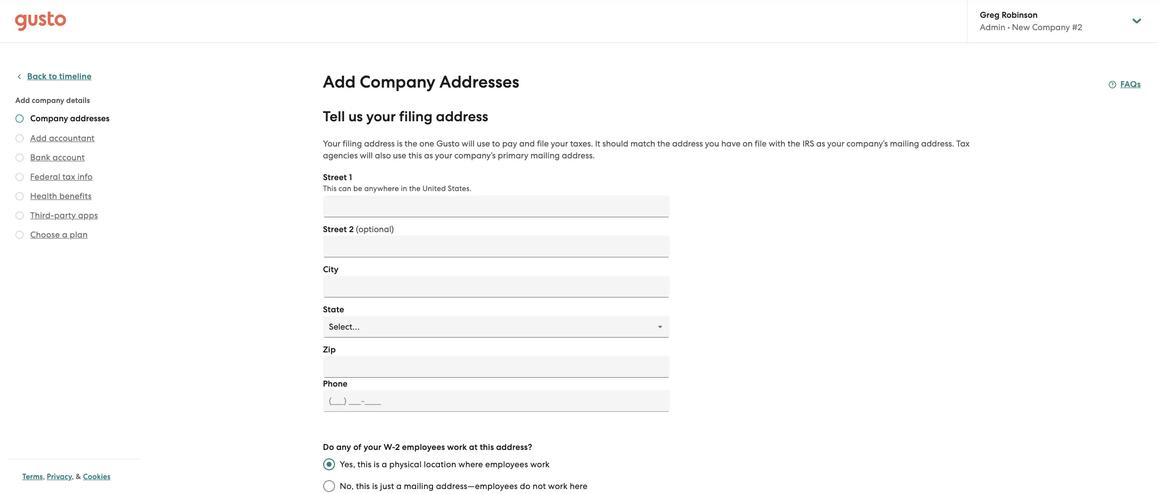 Task type: describe. For each thing, give the bounding box(es) containing it.
company inside greg robinson admin • new company #2
[[1032, 22, 1070, 32]]

where
[[459, 459, 483, 469]]

tell
[[323, 108, 345, 125]]

City field
[[323, 276, 670, 298]]

the left irs
[[788, 139, 801, 149]]

tax
[[957, 139, 970, 149]]

irs
[[803, 139, 814, 149]]

bank
[[30, 152, 50, 162]]

faqs
[[1121, 79, 1141, 90]]

physical
[[389, 459, 422, 469]]

health
[[30, 191, 57, 201]]

0 vertical spatial as
[[817, 139, 825, 149]]

one
[[420, 139, 434, 149]]

1 vertical spatial company
[[360, 72, 436, 92]]

company addresses list
[[15, 113, 137, 243]]

0 vertical spatial work
[[447, 442, 467, 452]]

the inside street 1 this can be anywhere in the united states.
[[409, 184, 421, 193]]

addresses
[[440, 72, 519, 92]]

agencies
[[323, 150, 358, 160]]

just
[[380, 481, 394, 491]]

match
[[631, 139, 655, 149]]

choose
[[30, 230, 60, 240]]

tax
[[62, 172, 75, 182]]

2 , from the left
[[72, 472, 74, 481]]

0 horizontal spatial address.
[[562, 150, 595, 160]]

add accountant
[[30, 133, 95, 143]]

to inside 'your filing address is the one gusto will use to pay and file your taxes. it should match the address you have on file with the irs as your company's mailing address. tax agencies will also use this as your company's primary mailing address.'
[[492, 139, 500, 149]]

also
[[375, 150, 391, 160]]

with
[[769, 139, 786, 149]]

taxes.
[[570, 139, 593, 149]]

company addresses
[[30, 113, 110, 124]]

city
[[323, 264, 339, 275]]

add company addresses
[[323, 72, 519, 92]]

greg robinson admin • new company #2
[[980, 10, 1083, 32]]

greg
[[980, 10, 1000, 20]]

add for add company details
[[15, 96, 30, 105]]

Street 1 field
[[323, 196, 670, 217]]

1 horizontal spatial mailing
[[531, 150, 560, 160]]

health benefits button
[[30, 190, 92, 202]]

not
[[533, 481, 546, 491]]

plan
[[70, 230, 88, 240]]

no, this is just a mailing address—employees do not work here
[[340, 481, 588, 491]]

any
[[336, 442, 351, 452]]

privacy
[[47, 472, 72, 481]]

your filing address is the one gusto will use to pay and file your taxes. it should match the address you have on file with the irs as your company's mailing address. tax agencies will also use this as your company's primary mailing address.
[[323, 139, 970, 160]]

bank account
[[30, 152, 85, 162]]

choose a plan button
[[30, 229, 88, 241]]

accountant
[[49, 133, 95, 143]]

add company details
[[15, 96, 90, 105]]

it
[[595, 139, 601, 149]]

and
[[519, 139, 535, 149]]

2 horizontal spatial address
[[672, 139, 703, 149]]

cookies
[[83, 472, 111, 481]]

w-
[[384, 442, 395, 452]]

third-party apps button
[[30, 209, 98, 221]]

details
[[66, 96, 90, 105]]

tell us your filing address
[[323, 108, 488, 125]]

at
[[469, 442, 478, 452]]

back
[[27, 71, 47, 82]]

•
[[1008, 22, 1010, 32]]

0 horizontal spatial mailing
[[404, 481, 434, 491]]

your left taxes. on the top of the page
[[551, 139, 568, 149]]

admin
[[980, 22, 1006, 32]]

be
[[353, 184, 362, 193]]

robinson
[[1002, 10, 1038, 20]]

company
[[32, 96, 64, 105]]

zip
[[323, 345, 336, 355]]

here
[[570, 481, 588, 491]]

yes, this is a physical location where employees work
[[340, 459, 550, 469]]

0 horizontal spatial address
[[364, 139, 395, 149]]

0 vertical spatial employees
[[402, 442, 445, 452]]

check image for health
[[15, 192, 24, 200]]

united
[[423, 184, 446, 193]]

is for a
[[374, 459, 380, 469]]

this inside 'your filing address is the one gusto will use to pay and file your taxes. it should match the address you have on file with the irs as your company's mailing address. tax agencies will also use this as your company's primary mailing address.'
[[409, 150, 422, 160]]

1 horizontal spatial use
[[477, 139, 490, 149]]

this right at
[[480, 442, 494, 452]]

company inside company addresses list
[[30, 113, 68, 124]]

health benefits
[[30, 191, 92, 201]]

street for 2
[[323, 224, 347, 235]]

Zip field
[[323, 356, 670, 378]]

should
[[603, 139, 629, 149]]

in
[[401, 184, 407, 193]]

1 vertical spatial work
[[530, 459, 550, 469]]

0 vertical spatial mailing
[[890, 139, 919, 149]]

add for add accountant
[[30, 133, 47, 143]]

#2
[[1072, 22, 1083, 32]]

yes,
[[340, 459, 355, 469]]

federal tax info button
[[30, 171, 93, 183]]

this right 'no,'
[[356, 481, 370, 491]]

third-
[[30, 210, 54, 220]]

filing inside 'your filing address is the one gusto will use to pay and file your taxes. it should match the address you have on file with the irs as your company's mailing address. tax agencies will also use this as your company's primary mailing address.'
[[343, 139, 362, 149]]

0 horizontal spatial use
[[393, 150, 406, 160]]

states.
[[448, 184, 472, 193]]

us
[[348, 108, 363, 125]]

do
[[520, 481, 531, 491]]

0 vertical spatial company's
[[847, 139, 888, 149]]

Street 2 field
[[323, 236, 670, 257]]

the right match
[[658, 139, 670, 149]]

state
[[323, 304, 344, 315]]

back to timeline button
[[15, 71, 92, 83]]

of
[[353, 442, 362, 452]]

your right us
[[366, 108, 396, 125]]

your
[[323, 139, 341, 149]]



Task type: locate. For each thing, give the bounding box(es) containing it.
1 horizontal spatial will
[[462, 139, 475, 149]]

to inside button
[[49, 71, 57, 82]]

use left pay
[[477, 139, 490, 149]]

1 vertical spatial 2
[[395, 442, 400, 452]]

0 horizontal spatial a
[[62, 230, 67, 240]]

your
[[366, 108, 396, 125], [551, 139, 568, 149], [827, 139, 845, 149], [435, 150, 452, 160], [364, 442, 382, 452]]

you
[[705, 139, 719, 149]]

primary
[[498, 150, 529, 160]]

1 vertical spatial street
[[323, 224, 347, 235]]

is left physical at the bottom left
[[374, 459, 380, 469]]

filing up agencies
[[343, 139, 362, 149]]

party
[[54, 210, 76, 220]]

check image
[[15, 134, 24, 143], [15, 153, 24, 162], [15, 173, 24, 181], [15, 192, 24, 200]]

the left "one"
[[405, 139, 417, 149]]

1 horizontal spatial a
[[382, 459, 387, 469]]

1 vertical spatial as
[[424, 150, 433, 160]]

work left at
[[447, 442, 467, 452]]

2 vertical spatial mailing
[[404, 481, 434, 491]]

do any of your w-2 employees work at this address?
[[323, 442, 532, 452]]

gusto
[[436, 139, 460, 149]]

benefits
[[59, 191, 92, 201]]

0 vertical spatial check image
[[15, 114, 24, 123]]

1 horizontal spatial address
[[436, 108, 488, 125]]

1 file from the left
[[537, 139, 549, 149]]

your right irs
[[827, 139, 845, 149]]

0 vertical spatial company
[[1032, 22, 1070, 32]]

1 horizontal spatial ,
[[72, 472, 74, 481]]

work up not
[[530, 459, 550, 469]]

apps
[[78, 210, 98, 220]]

location
[[424, 459, 456, 469]]

filing up "one"
[[399, 108, 433, 125]]

3 check image from the top
[[15, 173, 24, 181]]

will left the also
[[360, 150, 373, 160]]

1 vertical spatial company's
[[455, 150, 496, 160]]

2 up physical at the bottom left
[[395, 442, 400, 452]]

no,
[[340, 481, 354, 491]]

the right in
[[409, 184, 421, 193]]

terms , privacy , & cookies
[[22, 472, 111, 481]]

add
[[323, 72, 356, 92], [15, 96, 30, 105], [30, 133, 47, 143]]

do
[[323, 442, 334, 452]]

1 horizontal spatial company
[[360, 72, 436, 92]]

(optional)
[[356, 224, 394, 234]]

address—employees
[[436, 481, 518, 491]]

company up tell us your filing address on the top left of page
[[360, 72, 436, 92]]

2 vertical spatial company
[[30, 113, 68, 124]]

street for 1
[[323, 172, 347, 183]]

address up the also
[[364, 139, 395, 149]]

2 horizontal spatial company
[[1032, 22, 1070, 32]]

on
[[743, 139, 753, 149]]

employees down address?
[[485, 459, 528, 469]]

street left (optional)
[[323, 224, 347, 235]]

address.
[[922, 139, 954, 149], [562, 150, 595, 160]]

as right irs
[[817, 139, 825, 149]]

0 vertical spatial street
[[323, 172, 347, 183]]

add accountant button
[[30, 132, 95, 144]]

home image
[[15, 11, 66, 31]]

2 check image from the top
[[15, 211, 24, 220]]

1 vertical spatial a
[[382, 459, 387, 469]]

0 vertical spatial filing
[[399, 108, 433, 125]]

pay
[[502, 139, 517, 149]]

to right back
[[49, 71, 57, 82]]

federal
[[30, 172, 60, 182]]

1 vertical spatial will
[[360, 150, 373, 160]]

1 vertical spatial use
[[393, 150, 406, 160]]

is inside 'your filing address is the one gusto will use to pay and file your taxes. it should match the address you have on file with the irs as your company's mailing address. tax agencies will also use this as your company's primary mailing address.'
[[397, 139, 403, 149]]

2 vertical spatial add
[[30, 133, 47, 143]]

2 left (optional)
[[349, 224, 354, 235]]

employees
[[402, 442, 445, 452], [485, 459, 528, 469]]

0 horizontal spatial as
[[424, 150, 433, 160]]

check image
[[15, 114, 24, 123], [15, 211, 24, 220], [15, 231, 24, 239]]

choose a plan
[[30, 230, 88, 240]]

check image left bank
[[15, 153, 24, 162]]

0 vertical spatial is
[[397, 139, 403, 149]]

No, this is just a mailing address—employees do not work here radio
[[318, 475, 340, 494]]

check image for bank
[[15, 153, 24, 162]]

address. down taxes. on the top of the page
[[562, 150, 595, 160]]

Phone text field
[[323, 390, 670, 412]]

is left "one"
[[397, 139, 403, 149]]

1 horizontal spatial as
[[817, 139, 825, 149]]

timeline
[[59, 71, 92, 82]]

new
[[1012, 22, 1030, 32]]

0 horizontal spatial file
[[537, 139, 549, 149]]

mailing
[[890, 139, 919, 149], [531, 150, 560, 160], [404, 481, 434, 491]]

add for add company addresses
[[323, 72, 356, 92]]

0 vertical spatial 2
[[349, 224, 354, 235]]

2 horizontal spatial a
[[396, 481, 402, 491]]

address left "you"
[[672, 139, 703, 149]]

use right the also
[[393, 150, 406, 160]]

add up tell
[[323, 72, 356, 92]]

phone
[[323, 379, 348, 389]]

street
[[323, 172, 347, 183], [323, 224, 347, 235]]

4 check image from the top
[[15, 192, 24, 200]]

0 horizontal spatial filing
[[343, 139, 362, 149]]

street inside street 1 this can be anywhere in the united states.
[[323, 172, 347, 183]]

this
[[323, 184, 337, 193]]

work
[[447, 442, 467, 452], [530, 459, 550, 469], [548, 481, 568, 491]]

0 horizontal spatial ,
[[43, 472, 45, 481]]

1 horizontal spatial address.
[[922, 139, 954, 149]]

check image left 'federal'
[[15, 173, 24, 181]]

a inside button
[[62, 230, 67, 240]]

company down company on the left top of page
[[30, 113, 68, 124]]

file right on
[[755, 139, 767, 149]]

&
[[76, 472, 81, 481]]

is for just
[[372, 481, 378, 491]]

1 horizontal spatial to
[[492, 139, 500, 149]]

1 , from the left
[[43, 472, 45, 481]]

info
[[77, 172, 93, 182]]

0 vertical spatial address.
[[922, 139, 954, 149]]

anywhere
[[364, 184, 399, 193]]

add left company on the left top of page
[[15, 96, 30, 105]]

the
[[405, 139, 417, 149], [658, 139, 670, 149], [788, 139, 801, 149], [409, 184, 421, 193]]

will
[[462, 139, 475, 149], [360, 150, 373, 160]]

1 horizontal spatial 2
[[395, 442, 400, 452]]

filing
[[399, 108, 433, 125], [343, 139, 362, 149]]

your down gusto
[[435, 150, 452, 160]]

2 horizontal spatial add
[[323, 72, 356, 92]]

check image for federal
[[15, 173, 24, 181]]

add inside add accountant button
[[30, 133, 47, 143]]

privacy link
[[47, 472, 72, 481]]

company's
[[847, 139, 888, 149], [455, 150, 496, 160]]

street 1 this can be anywhere in the united states.
[[323, 172, 472, 193]]

check image left health
[[15, 192, 24, 200]]

2 vertical spatial work
[[548, 481, 568, 491]]

street 2 (optional)
[[323, 224, 394, 235]]

1 vertical spatial filing
[[343, 139, 362, 149]]

as down "one"
[[424, 150, 433, 160]]

third-party apps
[[30, 210, 98, 220]]

1 vertical spatial mailing
[[531, 150, 560, 160]]

federal tax info
[[30, 172, 93, 182]]

0 vertical spatial add
[[323, 72, 356, 92]]

0 vertical spatial will
[[462, 139, 475, 149]]

this down "one"
[[409, 150, 422, 160]]

is left just
[[372, 481, 378, 491]]

to
[[49, 71, 57, 82], [492, 139, 500, 149]]

check image for third-
[[15, 211, 24, 220]]

company left the #2
[[1032, 22, 1070, 32]]

1 vertical spatial is
[[374, 459, 380, 469]]

1 vertical spatial add
[[15, 96, 30, 105]]

2 vertical spatial a
[[396, 481, 402, 491]]

can
[[339, 184, 352, 193]]

1 vertical spatial address.
[[562, 150, 595, 160]]

0 horizontal spatial 2
[[349, 224, 354, 235]]

check image for add
[[15, 134, 24, 143]]

0 vertical spatial to
[[49, 71, 57, 82]]

check image left choose
[[15, 231, 24, 239]]

address
[[436, 108, 488, 125], [364, 139, 395, 149], [672, 139, 703, 149]]

to left pay
[[492, 139, 500, 149]]

2
[[349, 224, 354, 235], [395, 442, 400, 452]]

,
[[43, 472, 45, 481], [72, 472, 74, 481]]

will right gusto
[[462, 139, 475, 149]]

street up this
[[323, 172, 347, 183]]

1 horizontal spatial filing
[[399, 108, 433, 125]]

this right yes,
[[358, 459, 372, 469]]

1 check image from the top
[[15, 114, 24, 123]]

2 vertical spatial is
[[372, 481, 378, 491]]

1 horizontal spatial add
[[30, 133, 47, 143]]

check image down add company details
[[15, 114, 24, 123]]

your right of
[[364, 442, 382, 452]]

0 horizontal spatial to
[[49, 71, 57, 82]]

0 horizontal spatial will
[[360, 150, 373, 160]]

address. left tax
[[922, 139, 954, 149]]

1 vertical spatial employees
[[485, 459, 528, 469]]

a right just
[[396, 481, 402, 491]]

a left plan
[[62, 230, 67, 240]]

this
[[409, 150, 422, 160], [480, 442, 494, 452], [358, 459, 372, 469], [356, 481, 370, 491]]

0 vertical spatial a
[[62, 230, 67, 240]]

as
[[817, 139, 825, 149], [424, 150, 433, 160]]

0 horizontal spatial add
[[15, 96, 30, 105]]

1 vertical spatial check image
[[15, 211, 24, 220]]

address up gusto
[[436, 108, 488, 125]]

cookies button
[[83, 471, 111, 483]]

check image left add accountant button
[[15, 134, 24, 143]]

2 horizontal spatial mailing
[[890, 139, 919, 149]]

addresses
[[70, 113, 110, 124]]

check image for choose
[[15, 231, 24, 239]]

0 vertical spatial use
[[477, 139, 490, 149]]

2 vertical spatial check image
[[15, 231, 24, 239]]

address?
[[496, 442, 532, 452]]

, left the privacy at the left of the page
[[43, 472, 45, 481]]

Yes, this is a physical location where employees work radio
[[318, 453, 340, 475]]

have
[[722, 139, 741, 149]]

faqs button
[[1109, 79, 1141, 91]]

account
[[53, 152, 85, 162]]

add up bank
[[30, 133, 47, 143]]

0 horizontal spatial employees
[[402, 442, 445, 452]]

, left &
[[72, 472, 74, 481]]

0 horizontal spatial company's
[[455, 150, 496, 160]]

2 check image from the top
[[15, 153, 24, 162]]

check image left 'third-'
[[15, 211, 24, 220]]

a down the w-
[[382, 459, 387, 469]]

0 horizontal spatial company
[[30, 113, 68, 124]]

bank account button
[[30, 151, 85, 163]]

1 horizontal spatial employees
[[485, 459, 528, 469]]

2 street from the top
[[323, 224, 347, 235]]

1 street from the top
[[323, 172, 347, 183]]

use
[[477, 139, 490, 149], [393, 150, 406, 160]]

work right not
[[548, 481, 568, 491]]

back to timeline
[[27, 71, 92, 82]]

1 horizontal spatial file
[[755, 139, 767, 149]]

employees up the location
[[402, 442, 445, 452]]

2 file from the left
[[755, 139, 767, 149]]

1 check image from the top
[[15, 134, 24, 143]]

terms link
[[22, 472, 43, 481]]

1 vertical spatial to
[[492, 139, 500, 149]]

terms
[[22, 472, 43, 481]]

file right and
[[537, 139, 549, 149]]

1 horizontal spatial company's
[[847, 139, 888, 149]]

3 check image from the top
[[15, 231, 24, 239]]



Task type: vqa. For each thing, say whether or not it's contained in the screenshot.
apps
yes



